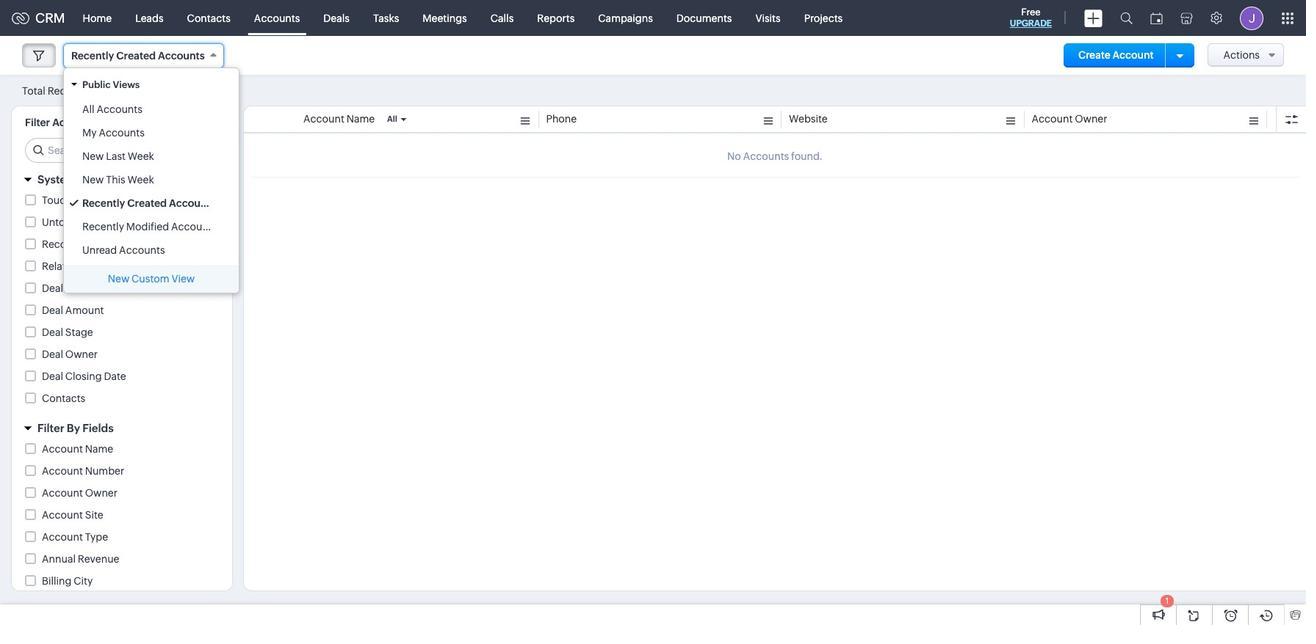 Task type: locate. For each thing, give the bounding box(es) containing it.
annual
[[42, 554, 76, 566]]

deal owner
[[42, 349, 98, 361]]

4 deal from the top
[[42, 371, 63, 383]]

1 horizontal spatial account name
[[303, 113, 375, 125]]

0 horizontal spatial account owner
[[42, 488, 118, 500]]

0 horizontal spatial action
[[78, 239, 110, 251]]

1 vertical spatial action
[[122, 261, 153, 273]]

0 horizontal spatial name
[[85, 444, 113, 455]]

contacts down 'closing'
[[42, 393, 85, 405]]

reports
[[537, 12, 575, 24]]

accounts left by
[[52, 117, 99, 129]]

3 deal from the top
[[42, 349, 63, 361]]

1 vertical spatial deals
[[42, 283, 68, 295]]

contacts
[[187, 12, 231, 24], [42, 393, 85, 405]]

0 vertical spatial action
[[78, 239, 110, 251]]

1 horizontal spatial all
[[387, 115, 397, 123]]

recently up untouched records
[[82, 198, 125, 209]]

1 vertical spatial filter
[[37, 422, 64, 435]]

revenue
[[78, 554, 119, 566]]

1 horizontal spatial account owner
[[1032, 113, 1107, 125]]

0 vertical spatial deals
[[323, 12, 350, 24]]

record action
[[42, 239, 110, 251]]

account inside button
[[1113, 49, 1154, 61]]

0 horizontal spatial account name
[[42, 444, 113, 455]]

recently
[[71, 50, 114, 62], [82, 198, 125, 209], [82, 221, 124, 233]]

1 vertical spatial recently created accounts
[[82, 198, 216, 209]]

accounts up public views dropdown button
[[158, 50, 205, 62]]

meetings link
[[411, 0, 479, 36]]

new for new this week
[[82, 174, 104, 186]]

0 vertical spatial recently created accounts
[[71, 50, 205, 62]]

1 vertical spatial week
[[128, 174, 154, 186]]

contacts right the leads link
[[187, 12, 231, 24]]

recently created accounts up views
[[71, 50, 205, 62]]

deals left tasks link
[[323, 12, 350, 24]]

1 horizontal spatial name
[[347, 113, 375, 125]]

accounts up by
[[97, 104, 142, 115]]

0 horizontal spatial contacts
[[42, 393, 85, 405]]

all
[[82, 104, 94, 115], [387, 115, 397, 123]]

accounts right modified
[[171, 221, 217, 233]]

2 deal from the top
[[42, 327, 63, 339]]

1 vertical spatial contacts
[[42, 393, 85, 405]]

deal down deal owner
[[42, 371, 63, 383]]

1 week from the top
[[128, 151, 154, 162]]

filters
[[123, 173, 155, 186]]

created up views
[[116, 50, 156, 62]]

phone
[[546, 113, 577, 125]]

visits link
[[744, 0, 792, 36]]

my
[[82, 127, 97, 139]]

1 vertical spatial owner
[[65, 349, 98, 361]]

owner down number
[[85, 488, 118, 500]]

system defined filters button
[[12, 167, 232, 192]]

defined
[[79, 173, 121, 186]]

create menu image
[[1084, 9, 1103, 27]]

Search text field
[[26, 139, 220, 162]]

recently up unread
[[82, 221, 124, 233]]

week
[[128, 151, 154, 162], [128, 174, 154, 186]]

0 vertical spatial new
[[82, 151, 104, 162]]

deal
[[42, 305, 63, 317], [42, 327, 63, 339], [42, 349, 63, 361], [42, 371, 63, 383]]

records up the unread accounts
[[98, 217, 137, 228]]

unread accounts
[[82, 245, 165, 256]]

recently modified accounts
[[82, 221, 217, 233]]

deals
[[323, 12, 350, 24], [42, 283, 68, 295]]

2 week from the top
[[128, 174, 154, 186]]

recently inside field
[[71, 50, 114, 62]]

1 deal from the top
[[42, 305, 63, 317]]

new custom view link
[[64, 267, 239, 293]]

accounts up new last week
[[99, 127, 145, 139]]

views
[[113, 79, 140, 90]]

new left last
[[82, 151, 104, 162]]

accounts up recently modified accounts
[[169, 198, 216, 209]]

deal for deal stage
[[42, 327, 63, 339]]

accounts
[[254, 12, 300, 24], [158, 50, 205, 62], [97, 104, 142, 115], [52, 117, 99, 129], [99, 127, 145, 139], [169, 198, 216, 209], [171, 221, 217, 233], [119, 245, 165, 256]]

deal closing date
[[42, 371, 126, 383]]

tasks link
[[361, 0, 411, 36]]

deal stage
[[42, 327, 93, 339]]

2 vertical spatial new
[[108, 273, 130, 285]]

campaigns
[[598, 12, 653, 24]]

contacts inside contacts link
[[187, 12, 231, 24]]

account owner
[[1032, 113, 1107, 125], [42, 488, 118, 500]]

0 vertical spatial name
[[347, 113, 375, 125]]

account owner down account number on the left bottom
[[42, 488, 118, 500]]

record
[[42, 239, 76, 251]]

filter down total
[[25, 117, 50, 129]]

new left 'this'
[[82, 174, 104, 186]]

1 vertical spatial new
[[82, 174, 104, 186]]

0 horizontal spatial all
[[82, 104, 94, 115]]

action up related records action
[[78, 239, 110, 251]]

deal for deal amount
[[42, 305, 63, 317]]

records left '0'
[[47, 85, 87, 97]]

filter by fields
[[37, 422, 114, 435]]

deal up the deal stage
[[42, 305, 63, 317]]

touched records
[[42, 195, 126, 206]]

1 vertical spatial created
[[127, 198, 167, 209]]

recently created accounts inside field
[[71, 50, 205, 62]]

records for related
[[80, 261, 120, 273]]

recently up public
[[71, 50, 114, 62]]

1 vertical spatial account name
[[42, 444, 113, 455]]

records
[[47, 85, 87, 97], [86, 195, 126, 206], [98, 217, 137, 228], [80, 261, 120, 273]]

deal for deal closing date
[[42, 371, 63, 383]]

created up modified
[[127, 198, 167, 209]]

filter for filter by fields
[[37, 422, 64, 435]]

1 horizontal spatial contacts
[[187, 12, 231, 24]]

action
[[78, 239, 110, 251], [122, 261, 153, 273]]

documents
[[676, 12, 732, 24]]

0 vertical spatial week
[[128, 151, 154, 162]]

account
[[1113, 49, 1154, 61], [303, 113, 344, 125], [1032, 113, 1073, 125], [42, 444, 83, 455], [42, 466, 83, 478], [42, 488, 83, 500], [42, 510, 83, 522], [42, 532, 83, 544]]

week right 'this'
[[128, 174, 154, 186]]

new custom view
[[108, 273, 195, 285]]

free upgrade
[[1010, 7, 1052, 29]]

0 vertical spatial recently
[[71, 50, 114, 62]]

search element
[[1112, 0, 1142, 36]]

calls link
[[479, 0, 525, 36]]

0 vertical spatial filter
[[25, 117, 50, 129]]

profile element
[[1231, 0, 1272, 36]]

account name for all
[[303, 113, 375, 125]]

view
[[172, 273, 195, 285]]

2 vertical spatial recently
[[82, 221, 124, 233]]

filter inside dropdown button
[[37, 422, 64, 435]]

filter left by at the left bottom of page
[[37, 422, 64, 435]]

recently created accounts
[[71, 50, 205, 62], [82, 198, 216, 209]]

created inside field
[[116, 50, 156, 62]]

custom
[[132, 273, 169, 285]]

public views
[[82, 79, 140, 90]]

deals down related
[[42, 283, 68, 295]]

by
[[67, 422, 80, 435]]

records down defined
[[86, 195, 126, 206]]

logo image
[[12, 12, 29, 24]]

0 vertical spatial account owner
[[1032, 113, 1107, 125]]

1 vertical spatial name
[[85, 444, 113, 455]]

1 horizontal spatial deals
[[323, 12, 350, 24]]

owner up 'closing'
[[65, 349, 98, 361]]

0 vertical spatial contacts
[[187, 12, 231, 24]]

deal left stage at left
[[42, 327, 63, 339]]

week for new last week
[[128, 151, 154, 162]]

recently created accounts up recently modified accounts
[[82, 198, 216, 209]]

action up 'custom'
[[122, 261, 153, 273]]

account name
[[303, 113, 375, 125], [42, 444, 113, 455]]

related
[[42, 261, 78, 273]]

name
[[347, 113, 375, 125], [85, 444, 113, 455]]

deal down the deal stage
[[42, 349, 63, 361]]

new down related records action
[[108, 273, 130, 285]]

0 vertical spatial created
[[116, 50, 156, 62]]

records for touched
[[86, 195, 126, 206]]

records down unread
[[80, 261, 120, 273]]

actions
[[1224, 49, 1260, 61]]

owner down create
[[1075, 113, 1107, 125]]

week up filters
[[128, 151, 154, 162]]

account number
[[42, 466, 124, 478]]

account type
[[42, 532, 108, 544]]

account owner down create
[[1032, 113, 1107, 125]]

all inside "public views" region
[[82, 104, 94, 115]]

meetings
[[423, 12, 467, 24]]

0 vertical spatial account name
[[303, 113, 375, 125]]

tasks
[[373, 12, 399, 24]]

annual revenue
[[42, 554, 119, 566]]



Task type: describe. For each thing, give the bounding box(es) containing it.
campaigns link
[[586, 0, 665, 36]]

touched
[[42, 195, 84, 206]]

create account
[[1078, 49, 1154, 61]]

records for total
[[47, 85, 87, 97]]

deal for deal owner
[[42, 349, 63, 361]]

system defined filters
[[37, 173, 155, 186]]

deal amount
[[42, 305, 104, 317]]

billing city
[[42, 576, 93, 588]]

0
[[89, 86, 96, 97]]

name for all
[[347, 113, 375, 125]]

contacts link
[[175, 0, 242, 36]]

crm link
[[12, 10, 65, 26]]

projects link
[[792, 0, 855, 36]]

Recently Created Accounts field
[[63, 43, 224, 68]]

all for all
[[387, 115, 397, 123]]

accounts inside the recently created accounts field
[[158, 50, 205, 62]]

website
[[789, 113, 828, 125]]

calls
[[491, 12, 514, 24]]

1
[[1166, 597, 1169, 606]]

0 horizontal spatial deals
[[42, 283, 68, 295]]

visits
[[756, 12, 781, 24]]

new this week
[[82, 174, 154, 186]]

new for new custom view
[[108, 273, 130, 285]]

all for all accounts
[[82, 104, 94, 115]]

reports link
[[525, 0, 586, 36]]

by
[[101, 117, 113, 129]]

total records 0
[[22, 85, 96, 97]]

free
[[1021, 7, 1041, 18]]

untouched records
[[42, 217, 137, 228]]

last
[[106, 151, 126, 162]]

recently created accounts inside "public views" region
[[82, 198, 216, 209]]

city
[[74, 576, 93, 588]]

leads
[[135, 12, 164, 24]]

0 vertical spatial owner
[[1075, 113, 1107, 125]]

crm
[[35, 10, 65, 26]]

public views region
[[64, 98, 239, 262]]

my accounts
[[82, 127, 145, 139]]

system
[[37, 173, 76, 186]]

site
[[85, 510, 103, 522]]

stage
[[65, 327, 93, 339]]

public views button
[[64, 72, 239, 98]]

untouched
[[42, 217, 96, 228]]

filter for filter accounts by
[[25, 117, 50, 129]]

total
[[22, 85, 45, 97]]

name for account number
[[85, 444, 113, 455]]

billing
[[42, 576, 72, 588]]

create menu element
[[1076, 0, 1112, 36]]

public
[[82, 79, 111, 90]]

create account button
[[1064, 43, 1169, 68]]

profile image
[[1240, 6, 1264, 30]]

type
[[85, 532, 108, 544]]

account name for account number
[[42, 444, 113, 455]]

1 horizontal spatial action
[[122, 261, 153, 273]]

1 vertical spatial recently
[[82, 198, 125, 209]]

fields
[[82, 422, 114, 435]]

accounts left deals link
[[254, 12, 300, 24]]

records for untouched
[[98, 217, 137, 228]]

accounts down modified
[[119, 245, 165, 256]]

documents link
[[665, 0, 744, 36]]

projects
[[804, 12, 843, 24]]

new for new last week
[[82, 151, 104, 162]]

date
[[104, 371, 126, 383]]

amount
[[65, 305, 104, 317]]

upgrade
[[1010, 18, 1052, 29]]

filter by fields button
[[12, 416, 232, 442]]

home link
[[71, 0, 124, 36]]

account site
[[42, 510, 103, 522]]

created inside "public views" region
[[127, 198, 167, 209]]

2 vertical spatial owner
[[85, 488, 118, 500]]

1 vertical spatial account owner
[[42, 488, 118, 500]]

related records action
[[42, 261, 153, 273]]

modified
[[126, 221, 169, 233]]

create
[[1078, 49, 1111, 61]]

new last week
[[82, 151, 154, 162]]

home
[[83, 12, 112, 24]]

deals link
[[312, 0, 361, 36]]

closing
[[65, 371, 102, 383]]

unread
[[82, 245, 117, 256]]

week for new this week
[[128, 174, 154, 186]]

this
[[106, 174, 125, 186]]

leads link
[[124, 0, 175, 36]]

filter accounts by
[[25, 117, 113, 129]]

calendar image
[[1150, 12, 1163, 24]]

accounts link
[[242, 0, 312, 36]]

number
[[85, 466, 124, 478]]

all accounts
[[82, 104, 142, 115]]

search image
[[1120, 12, 1133, 24]]



Task type: vqa. For each thing, say whether or not it's contained in the screenshot.
Amount
yes



